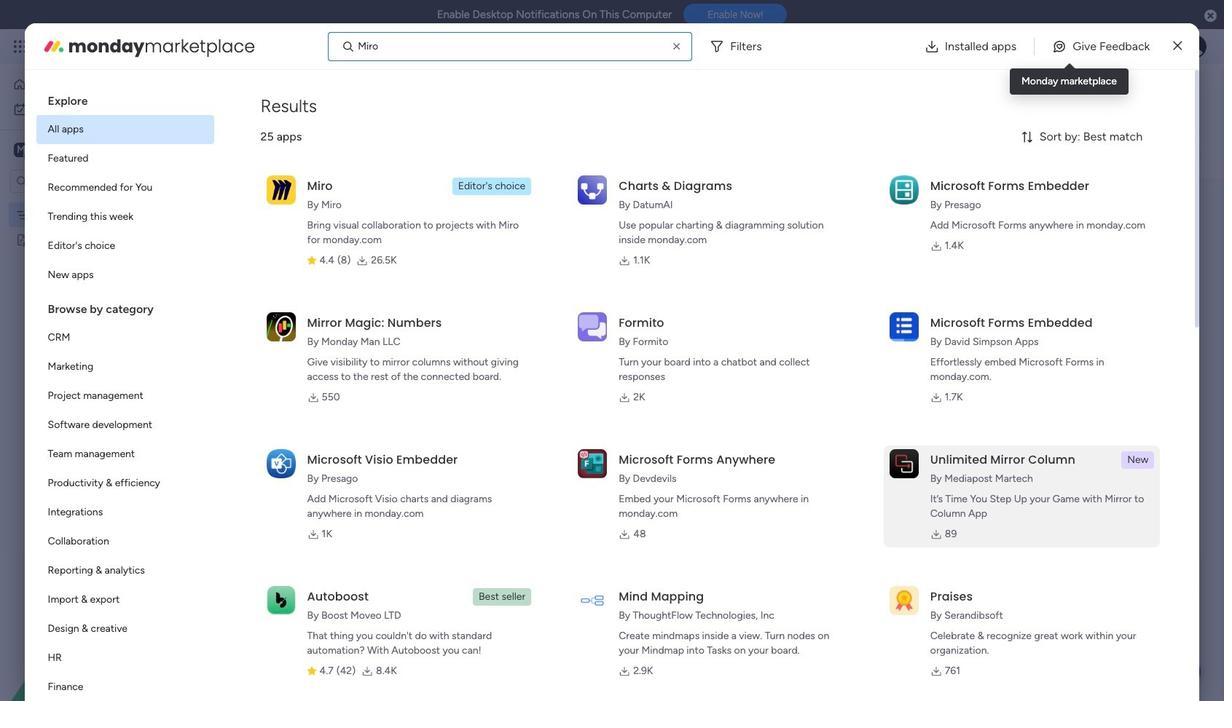 Task type: describe. For each thing, give the bounding box(es) containing it.
help image
[[1130, 39, 1144, 54]]

search everything image
[[1098, 39, 1112, 54]]

lottie animation image
[[0, 555, 186, 702]]

update feed image
[[998, 39, 1012, 54]]

Search in workspace field
[[31, 173, 122, 190]]

dapulse x slim image
[[1174, 38, 1183, 55]]

monday marketplace image
[[1062, 39, 1077, 54]]

select product image
[[13, 39, 28, 54]]

1 heading from the top
[[36, 82, 214, 115]]

monday marketplace image
[[42, 35, 65, 58]]

see plans image
[[242, 39, 255, 55]]



Task type: vqa. For each thing, say whether or not it's contained in the screenshot.
lottie animation Image
yes



Task type: locate. For each thing, give the bounding box(es) containing it.
1 image
[[1009, 30, 1022, 46]]

dapulse close image
[[1205, 9, 1217, 23]]

0 horizontal spatial kendall parks image
[[1085, 79, 1103, 98]]

1 vertical spatial kendall parks image
[[1085, 79, 1103, 98]]

notifications image
[[966, 39, 980, 54]]

invite members image
[[1030, 39, 1044, 54]]

1 vertical spatial heading
[[36, 290, 214, 324]]

collapse image
[[1188, 149, 1200, 160]]

None field
[[238, 198, 413, 217], [238, 566, 283, 585], [238, 198, 413, 217], [238, 566, 283, 585]]

workspace image
[[14, 142, 28, 158]]

heading
[[36, 82, 214, 115], [36, 290, 214, 324]]

tab list
[[221, 106, 1203, 130]]

kendall parks image
[[1184, 35, 1207, 58], [1085, 79, 1103, 98]]

lottie animation element
[[0, 555, 186, 702]]

0 vertical spatial kendall parks image
[[1184, 35, 1207, 58]]

main content
[[0, 178, 1224, 702]]

private board image
[[15, 233, 29, 246]]

list box
[[36, 82, 214, 702], [0, 199, 186, 449]]

kendall parks image down search everything image at the top right
[[1085, 79, 1103, 98]]

kendall parks image right the dapulse x slim image
[[1184, 35, 1207, 58]]

workspace selection element
[[14, 141, 122, 160]]

app logo image
[[266, 175, 296, 205], [578, 175, 607, 205], [890, 175, 919, 205], [266, 312, 296, 342], [578, 312, 607, 342], [890, 312, 919, 342], [266, 450, 296, 479], [578, 450, 607, 479], [890, 450, 919, 479], [266, 587, 296, 616], [578, 587, 607, 616], [890, 587, 919, 616]]

1 horizontal spatial kendall parks image
[[1184, 35, 1207, 58]]

0 vertical spatial heading
[[36, 82, 214, 115]]

option
[[9, 73, 177, 96], [9, 98, 177, 121], [36, 115, 214, 144], [36, 144, 214, 173], [36, 173, 214, 203], [0, 202, 186, 204], [36, 203, 214, 232], [36, 232, 214, 261], [36, 261, 214, 290], [36, 324, 214, 353], [36, 353, 214, 382], [36, 382, 214, 411], [36, 411, 214, 440], [36, 440, 214, 469], [36, 469, 214, 499], [36, 499, 214, 528], [36, 528, 214, 557], [36, 557, 214, 586], [36, 586, 214, 615], [36, 615, 214, 644], [36, 644, 214, 673], [36, 673, 214, 702]]

2 heading from the top
[[36, 290, 214, 324]]



